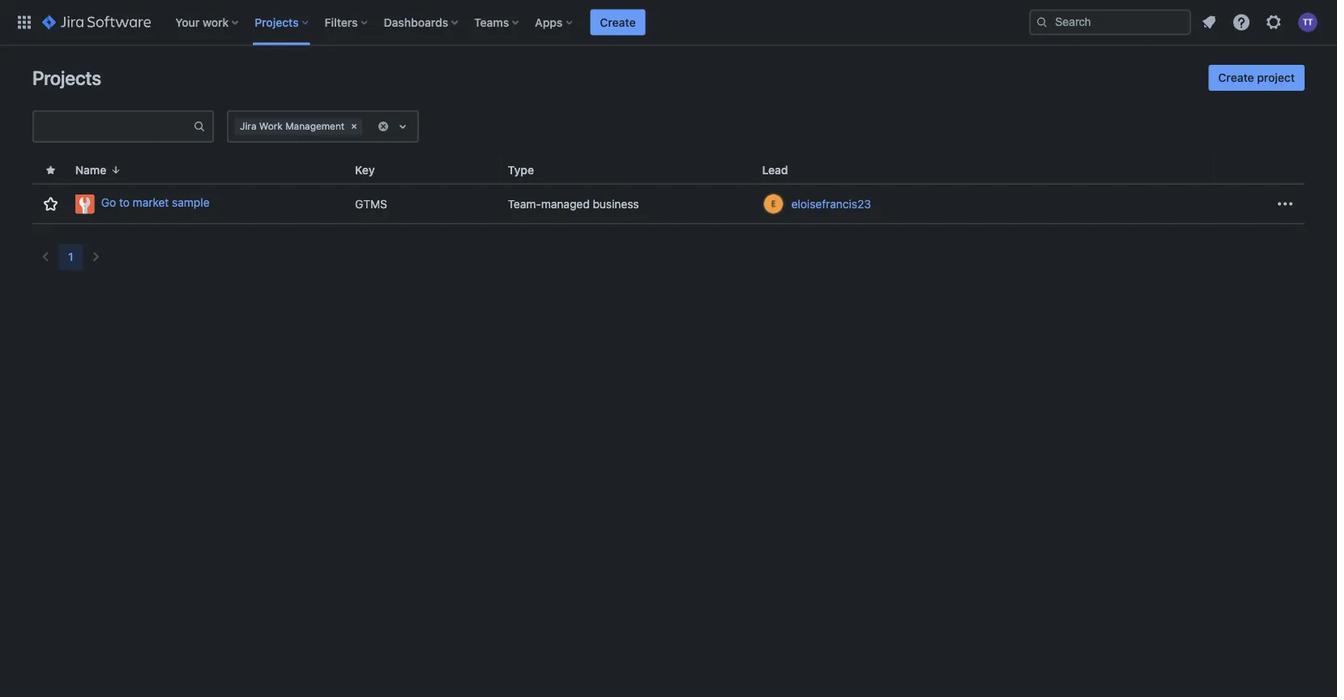 Task type: describe. For each thing, give the bounding box(es) containing it.
jira
[[240, 120, 257, 132]]

teams button
[[470, 9, 526, 35]]

business
[[593, 197, 639, 210]]

0 horizontal spatial projects
[[32, 66, 101, 89]]

name button
[[69, 161, 129, 179]]

1 button
[[58, 244, 83, 270]]

filters
[[325, 15, 358, 29]]

your work button
[[170, 9, 245, 35]]

notifications image
[[1200, 13, 1219, 32]]

create for create
[[600, 15, 636, 29]]

name
[[75, 163, 106, 177]]

sample
[[172, 196, 210, 209]]

lead button
[[756, 161, 808, 179]]

jira work management
[[240, 120, 345, 132]]

open image
[[393, 117, 413, 136]]

1
[[68, 250, 73, 264]]

market
[[133, 196, 169, 209]]

apps
[[535, 15, 563, 29]]

your work
[[175, 15, 229, 29]]

gtms
[[355, 197, 387, 210]]

clear image
[[348, 120, 361, 133]]

more image
[[1276, 194, 1296, 214]]

go to market sample link
[[75, 194, 342, 214]]

projects inside "popup button"
[[255, 15, 299, 29]]

star go to market sample image
[[41, 194, 60, 214]]

lead
[[763, 163, 789, 177]]

previous image
[[36, 247, 55, 267]]

eloisefrancis23 link
[[792, 196, 872, 212]]

apps button
[[530, 9, 579, 35]]

dashboards
[[384, 15, 448, 29]]

appswitcher icon image
[[15, 13, 34, 32]]

clear image
[[377, 120, 390, 133]]

team-managed business
[[508, 197, 639, 210]]

next image
[[86, 247, 106, 267]]



Task type: locate. For each thing, give the bounding box(es) containing it.
go to market sample
[[101, 196, 210, 209]]

0 vertical spatial create
[[600, 15, 636, 29]]

managed
[[541, 197, 590, 210]]

jira software image
[[42, 13, 151, 32], [42, 13, 151, 32]]

dashboards button
[[379, 9, 465, 35]]

create right apps popup button
[[600, 15, 636, 29]]

projects button
[[250, 9, 315, 35]]

create project
[[1219, 71, 1296, 84]]

work
[[259, 120, 283, 132]]

go
[[101, 196, 116, 209]]

1 horizontal spatial create
[[1219, 71, 1255, 84]]

create button
[[591, 9, 646, 35]]

key button
[[349, 161, 394, 179]]

help image
[[1232, 13, 1252, 32]]

to
[[119, 196, 130, 209]]

management
[[286, 120, 345, 132]]

None text field
[[34, 115, 193, 138]]

create left project
[[1219, 71, 1255, 84]]

type
[[508, 163, 534, 177]]

0 horizontal spatial create
[[600, 15, 636, 29]]

your
[[175, 15, 200, 29]]

create inside primary element
[[600, 15, 636, 29]]

work
[[203, 15, 229, 29]]

filters button
[[320, 9, 374, 35]]

search image
[[1036, 16, 1049, 29]]

key
[[355, 163, 375, 177]]

banner
[[0, 0, 1338, 45]]

create for create project
[[1219, 71, 1255, 84]]

teams
[[474, 15, 509, 29]]

banner containing your work
[[0, 0, 1338, 45]]

projects right work
[[255, 15, 299, 29]]

create project button
[[1209, 65, 1305, 91]]

eloisefrancis23
[[792, 197, 872, 210]]

your profile and settings image
[[1299, 13, 1318, 32]]

Search field
[[1030, 9, 1192, 35]]

settings image
[[1265, 13, 1284, 32]]

0 vertical spatial projects
[[255, 15, 299, 29]]

1 vertical spatial projects
[[32, 66, 101, 89]]

projects down appswitcher icon
[[32, 66, 101, 89]]

1 vertical spatial create
[[1219, 71, 1255, 84]]

projects
[[255, 15, 299, 29], [32, 66, 101, 89]]

team-
[[508, 197, 541, 210]]

1 horizontal spatial projects
[[255, 15, 299, 29]]

project
[[1258, 71, 1296, 84]]

primary element
[[10, 0, 1030, 45]]

create
[[600, 15, 636, 29], [1219, 71, 1255, 84]]



Task type: vqa. For each thing, say whether or not it's contained in the screenshot.
MORE
no



